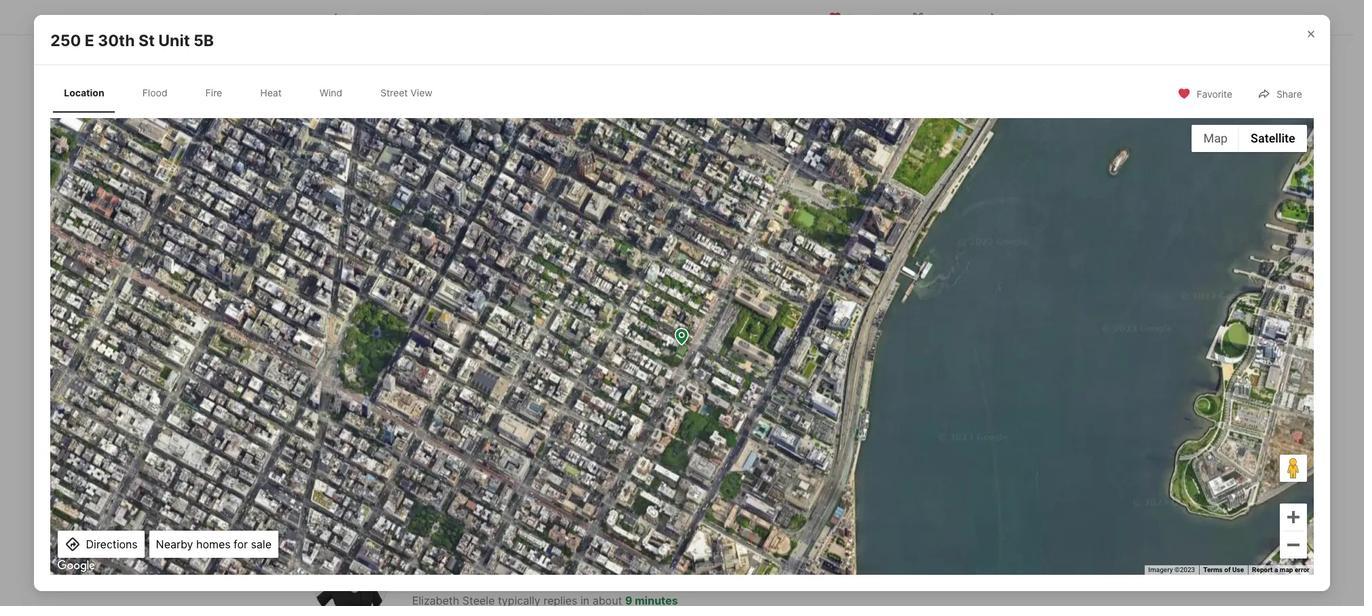 Task type: describe. For each thing, give the bounding box(es) containing it.
satellite button for menu bar related to leftmost "map" 'popup button''s map region
[[367, 210, 434, 238]]

©2023 inside 250 e 30th st unit 5b dialog
[[1175, 566, 1195, 574]]

tour for tour in person
[[857, 161, 875, 171]]

tax
[[617, 12, 631, 24]]

go
[[829, 49, 850, 68]]

fire
[[206, 87, 222, 99]]

add
[[417, 418, 438, 432]]

sale & tax history
[[587, 12, 665, 24]]

dutzer
[[400, 98, 434, 112]]

feed
[[356, 12, 379, 24]]

satellite for leftmost "map" 'popup button'
[[379, 217, 422, 231]]

fire tab
[[195, 76, 233, 110]]

favorite for x-out
[[847, 12, 883, 23]]

$1,246
[[338, 9, 372, 22]]

grid
[[560, 158, 581, 172]]

1 vertical spatial by
[[350, 98, 363, 112]]

as
[[444, 158, 455, 172]]

property details tab
[[468, 2, 571, 35]]

2%
[[592, 9, 607, 22]]

satellite for "map" 'popup button' within 250 e 30th st unit 5b dialog
[[1251, 131, 1296, 146]]

0 horizontal spatial directions button
[[57, 531, 144, 558]]

favorite button for x-out
[[817, 3, 895, 31]]

report for map data ©2023 google
[[746, 385, 767, 392]]

0 vertical spatial share button
[[973, 3, 1041, 31]]

— min · add a commute
[[369, 418, 499, 432]]

susan
[[366, 98, 397, 112]]

street view inside tab
[[380, 87, 433, 99]]

buyer's agent fee link
[[610, 9, 699, 22]]

offer
[[944, 293, 970, 306]]

source:
[[323, 158, 362, 172]]

28 oct
[[989, 91, 1015, 126]]

terms of use link for map data ©2023 google
[[697, 385, 738, 392]]

list box containing tour in person
[[829, 149, 1041, 184]]

map button inside 250 e 30th st unit 5b dialog
[[1192, 125, 1239, 152]]

5b
[[194, 31, 214, 50]]

redfin inside the elizabeth steele licensed real estate salesperson redfin agent
[[588, 578, 621, 591]]

0 horizontal spatial question
[[534, 515, 602, 534]]

27 oct
[[923, 91, 947, 126]]

1 listing from the top
[[313, 82, 347, 96]]

tour for tour via video chat
[[955, 161, 972, 171]]

0 vertical spatial google image
[[316, 376, 361, 394]]

a for report a map error link within the 250 e 30th st unit 5b dialog
[[1275, 566, 1278, 574]]

nearby homes for sale button
[[149, 531, 278, 558]]

(929) 552-6469 link
[[944, 336, 1032, 350]]

terms for imagery ©2023
[[1204, 566, 1223, 574]]

0 horizontal spatial ©2023
[[645, 385, 666, 392]]

distributed
[[458, 158, 515, 172]]

(929) 552-6469
[[944, 336, 1032, 350]]

google image inside 250 e 30th st unit 5b dialog
[[54, 557, 99, 575]]

map data ©2023 google
[[615, 385, 689, 392]]

3492747
[[591, 158, 637, 172]]

estate
[[486, 578, 519, 591]]

30th
[[98, 31, 135, 50]]

at
[[551, 142, 561, 155]]

commute
[[449, 418, 499, 432]]

tour in person
[[857, 161, 914, 171]]

1 horizontal spatial share button
[[1246, 79, 1314, 107]]

elizabeth inside the elizabeth steele licensed real estate salesperson redfin agent
[[412, 557, 484, 576]]

tour in person option
[[829, 149, 928, 184]]

wind tab
[[309, 76, 353, 110]]

video
[[988, 161, 1009, 171]]

homes
[[196, 538, 231, 551]]

imagery ©2023
[[1149, 566, 1195, 574]]

0 vertical spatial directions
[[733, 216, 769, 225]]

1 mls from the left
[[418, 158, 441, 172]]

sq
[[395, 9, 408, 22]]

map inside 250 e 30th st unit 5b dialog
[[1204, 131, 1228, 146]]

st
[[139, 31, 155, 50]]

licensed
[[412, 578, 458, 591]]

x-
[[931, 12, 940, 23]]

•
[[315, 158, 321, 172]]

terms for map data ©2023 google
[[697, 385, 716, 392]]

report a map error for map data ©2023 google
[[746, 385, 803, 392]]

$1,246 per sq ft
[[338, 9, 419, 22]]

start an offer button
[[829, 283, 1041, 316]]

view inside street view tab
[[411, 87, 433, 99]]

of for imagery ©2023
[[1225, 566, 1231, 574]]

ask a question
[[842, 336, 921, 350]]

2% buyer's agent fee
[[592, 9, 699, 22]]

(929)
[[944, 336, 975, 350]]

favorite for share
[[1197, 88, 1233, 100]]

schedule
[[898, 204, 947, 218]]

0 horizontal spatial map button
[[320, 210, 367, 238]]

go tour this home
[[829, 49, 964, 68]]

tour for schedule
[[950, 204, 972, 218]]

chat
[[1011, 161, 1028, 171]]

tour via video chat option
[[928, 149, 1041, 184]]

1 vertical spatial redfin
[[346, 515, 395, 534]]

26 oct
[[855, 91, 880, 126]]

unit
[[158, 31, 190, 50]]

0 vertical spatial elizabeth
[[447, 515, 518, 534]]

terms of use for imagery ©2023
[[1204, 566, 1244, 574]]

x-out button
[[900, 3, 968, 31]]

minutes
[[409, 142, 452, 155]]

map region for leftmost "map" 'popup button'
[[266, 91, 961, 439]]

property
[[484, 12, 523, 24]]

6469
[[1003, 336, 1032, 350]]

heat tab
[[249, 76, 293, 110]]

out
[[940, 12, 956, 23]]

elizabeth steele licensed real estate salesperson redfin agent
[[412, 557, 655, 591]]

or
[[927, 257, 943, 271]]

(oct
[[477, 142, 499, 155]]

favorite button for share
[[1166, 79, 1244, 107]]

2 listing from the top
[[313, 98, 347, 112]]

28
[[989, 91, 1015, 115]]

agent
[[624, 578, 655, 591]]

agent for redfin
[[399, 515, 443, 534]]

tab list for share
[[50, 74, 457, 113]]

oct for 26
[[859, 116, 876, 126]]

0 vertical spatial directions button
[[715, 212, 772, 230]]

0 vertical spatial question
[[874, 336, 921, 350]]

street view button
[[642, 212, 704, 230]]

—
[[369, 418, 380, 432]]

27
[[923, 91, 947, 115]]

onekey®
[[368, 158, 415, 172]]

sale
[[587, 12, 606, 24]]

in
[[877, 161, 884, 171]]

ask a question link
[[842, 336, 921, 350]]

552-
[[977, 336, 1003, 350]]

via
[[975, 161, 986, 171]]

location
[[64, 87, 104, 99]]

lydia
[[366, 82, 392, 96]]

start
[[900, 293, 926, 306]]



Task type: locate. For each thing, give the bounding box(es) containing it.
1 horizontal spatial question
[[874, 336, 921, 350]]

by up 516-
[[350, 98, 363, 112]]

#
[[584, 158, 591, 172]]

1 vertical spatial favorite
[[1197, 88, 1233, 100]]

1 horizontal spatial tour
[[950, 204, 972, 218]]

cancel
[[862, 234, 887, 244]]

report inside 250 e 30th st unit 5b dialog
[[1252, 566, 1273, 574]]

0 vertical spatial listing
[[313, 82, 347, 96]]

0 horizontal spatial favorite
[[847, 12, 883, 23]]

share button
[[973, 3, 1041, 31], [1246, 79, 1314, 107]]

1 horizontal spatial directions button
[[715, 212, 772, 230]]

0 vertical spatial redfin
[[313, 142, 346, 155]]

redfin left "agent"
[[588, 578, 621, 591]]

error inside 250 e 30th st unit 5b dialog
[[1295, 566, 1310, 574]]

map region
[[40, 0, 1364, 606], [266, 91, 961, 439]]

google
[[667, 385, 689, 392]]

tour right go
[[854, 49, 885, 68]]

1 horizontal spatial favorite
[[1197, 88, 1233, 100]]

steele
[[487, 557, 536, 576]]

2 oct from the left
[[926, 116, 944, 126]]

menu bar inside 250 e 30th st unit 5b dialog
[[1192, 125, 1307, 152]]

tour left 'in' at the top
[[857, 161, 875, 171]]

2023
[[521, 142, 548, 155]]

an
[[929, 293, 942, 306]]

7100
[[408, 115, 433, 128]]

0 vertical spatial tour
[[854, 49, 885, 68]]

1 vertical spatial favorite button
[[1166, 79, 1244, 107]]

terms of use link for imagery ©2023
[[1204, 566, 1244, 574]]

oct for 27
[[926, 116, 944, 126]]

list box
[[829, 149, 1041, 184]]

0 horizontal spatial menu bar
[[320, 210, 434, 238]]

use for map data ©2023 google
[[726, 385, 738, 392]]

oct inside '28 oct'
[[993, 116, 1011, 126]]

nearby homes for sale
[[156, 538, 272, 551]]

elizabeth steele link
[[412, 557, 536, 576]]

error for map data ©2023 google
[[789, 385, 803, 392]]

e
[[85, 31, 94, 50]]

0 vertical spatial report
[[746, 385, 767, 392]]

1 vertical spatial terms of use link
[[1204, 566, 1244, 574]]

1 vertical spatial street view
[[660, 216, 701, 225]]

0 vertical spatial street
[[380, 87, 408, 99]]

1 vertical spatial listing
[[313, 98, 347, 112]]

terms of use right google
[[697, 385, 738, 392]]

schools tab
[[681, 2, 748, 35]]

oct inside 26 oct
[[859, 116, 876, 126]]

0 vertical spatial map button
[[1192, 125, 1239, 152]]

2 horizontal spatial oct
[[993, 116, 1011, 126]]

0 horizontal spatial favorite button
[[817, 3, 895, 31]]

oct down 28
[[993, 116, 1011, 126]]

tour inside option
[[955, 161, 972, 171]]

directions
[[733, 216, 769, 225], [86, 538, 138, 551]]

sale
[[251, 538, 272, 551]]

mls down minutes
[[418, 158, 441, 172]]

0 vertical spatial tab list
[[313, 0, 758, 35]]

map for imagery ©2023
[[1280, 566, 1293, 574]]

ask redfin agent elizabeth a question
[[313, 515, 602, 534]]

1 vertical spatial question
[[534, 515, 602, 534]]

directions inside 250 e 30th st unit 5b dialog
[[86, 538, 138, 551]]

report a map error
[[746, 385, 803, 392], [1252, 566, 1310, 574]]

0 horizontal spatial report a map error
[[746, 385, 803, 392]]

oct
[[859, 116, 876, 126], [926, 116, 944, 126], [993, 116, 1011, 126]]

26
[[855, 91, 880, 115]]

terms
[[697, 385, 716, 392], [1204, 566, 1223, 574]]

elizabeth
[[447, 515, 518, 534], [412, 557, 484, 576]]

ask for ask a question
[[842, 336, 863, 350]]

0 horizontal spatial map
[[331, 217, 356, 231]]

a inside 250 e 30th st unit 5b dialog
[[1275, 566, 1278, 574]]

map inside 250 e 30th st unit 5b dialog
[[1280, 566, 1293, 574]]

1 horizontal spatial map
[[1280, 566, 1293, 574]]

tour
[[854, 49, 885, 68], [950, 204, 972, 218]]

0 horizontal spatial satellite button
[[367, 210, 434, 238]]

use right imagery ©2023
[[1233, 566, 1244, 574]]

satellite inside 250 e 30th st unit 5b dialog
[[1251, 131, 1296, 146]]

satellite
[[1251, 131, 1296, 146], [379, 217, 422, 231]]

4:01pm)
[[564, 142, 606, 155]]

buyer's
[[610, 9, 647, 22]]

1 horizontal spatial street view
[[660, 216, 701, 225]]

1 horizontal spatial ©2023
[[1175, 566, 1195, 574]]

add a commute button
[[417, 417, 499, 433]]

0 vertical spatial ©2023
[[645, 385, 666, 392]]

terms of use for map data ©2023 google
[[697, 385, 738, 392]]

by left lydia
[[350, 82, 363, 96]]

heat
[[260, 87, 282, 99]]

a for ask a question 'link'
[[865, 336, 871, 350]]

0 vertical spatial favorite button
[[817, 3, 895, 31]]

elizabeth up the elizabeth steele link
[[447, 515, 518, 534]]

previous image
[[823, 92, 845, 114]]

question up the elizabeth steele licensed real estate salesperson redfin agent
[[534, 515, 602, 534]]

1 vertical spatial ask
[[313, 515, 342, 534]]

2 vertical spatial map
[[615, 385, 628, 392]]

location tab
[[53, 76, 115, 110]]

1 vertical spatial error
[[1295, 566, 1310, 574]]

©2023 right data
[[645, 385, 666, 392]]

1 horizontal spatial satellite
[[1251, 131, 1296, 146]]

0 horizontal spatial report a map error link
[[746, 385, 803, 392]]

516-
[[360, 115, 383, 128]]

by down 2023
[[518, 158, 531, 172]]

menu bar for leftmost "map" 'popup button''s map region
[[320, 210, 434, 238]]

satellite button inside 250 e 30th st unit 5b dialog
[[1239, 125, 1307, 152]]

2 horizontal spatial map
[[1204, 131, 1228, 146]]

0 vertical spatial favorite
[[847, 12, 883, 23]]

1 horizontal spatial google image
[[316, 376, 361, 394]]

tab list for x-out
[[313, 0, 758, 35]]

home
[[922, 49, 964, 68]]

terms of use inside 250 e 30th st unit 5b dialog
[[1204, 566, 1244, 574]]

a for report a map error link related to map data ©2023 google
[[768, 385, 772, 392]]

directions button
[[715, 212, 772, 230], [57, 531, 144, 558]]

satellite button for menu bar inside the 250 e 30th st unit 5b dialog
[[1239, 125, 1307, 152]]

redfin up licensed real estate salesperson redfin agentelizabeth steele image
[[346, 515, 395, 534]]

None button
[[837, 71, 898, 135], [904, 72, 966, 134], [971, 72, 1033, 134], [837, 71, 898, 135], [904, 72, 966, 134], [971, 72, 1033, 134]]

schedule tour
[[898, 204, 972, 218]]

for
[[234, 538, 248, 551]]

©2023
[[645, 385, 666, 392], [1175, 566, 1195, 574]]

0 horizontal spatial satellite
[[379, 217, 422, 231]]

1 horizontal spatial use
[[1233, 566, 1244, 574]]

0 vertical spatial satellite button
[[1239, 125, 1307, 152]]

©2023 right imagery
[[1175, 566, 1195, 574]]

0 vertical spatial ask
[[842, 336, 863, 350]]

2 vertical spatial redfin
[[588, 578, 621, 591]]

2 mls from the left
[[534, 158, 557, 172]]

2 vertical spatial by
[[518, 158, 531, 172]]

report a map error link for map data ©2023 google
[[746, 385, 803, 392]]

terms of use right imagery ©2023
[[1204, 566, 1244, 574]]

map
[[774, 385, 787, 392], [1280, 566, 1293, 574]]

ft
[[411, 9, 419, 22]]

0 horizontal spatial street view
[[380, 87, 433, 99]]

0 vertical spatial share
[[1004, 12, 1030, 23]]

0 horizontal spatial agent
[[399, 515, 443, 534]]

0 horizontal spatial view
[[411, 87, 433, 99]]

1 horizontal spatial error
[[1295, 566, 1310, 574]]

street view
[[380, 87, 433, 99], [660, 216, 701, 225]]

sale & tax history tab
[[571, 2, 681, 35]]

favorite button
[[817, 3, 895, 31], [1166, 79, 1244, 107]]

oct down '27'
[[926, 116, 944, 126]]

1 vertical spatial street
[[660, 216, 682, 225]]

schools
[[696, 12, 732, 24]]

0 vertical spatial terms of use
[[697, 385, 738, 392]]

of
[[718, 385, 724, 392], [1225, 566, 1231, 574]]

·
[[408, 418, 411, 432]]

0 horizontal spatial oct
[[859, 116, 876, 126]]

report a map error link for imagery ©2023
[[1252, 566, 1310, 574]]

map region for "map" 'popup button' within 250 e 30th st unit 5b dialog
[[40, 0, 1364, 606]]

street view inside button
[[660, 216, 701, 225]]

1 vertical spatial share button
[[1246, 79, 1314, 107]]

ago
[[454, 142, 474, 155]]

0 horizontal spatial tour
[[854, 49, 885, 68]]

terms of use
[[697, 385, 738, 392], [1204, 566, 1244, 574]]

x-out
[[931, 12, 956, 23]]

street inside button
[[660, 216, 682, 225]]

listing by lydia gougoussis listing by susan dutzer
[[313, 82, 455, 112]]

terms right google
[[697, 385, 716, 392]]

view inside street view button
[[684, 216, 701, 225]]

of right google
[[718, 385, 724, 392]]

1 horizontal spatial terms of use link
[[1204, 566, 1244, 574]]

1 horizontal spatial share
[[1277, 88, 1302, 100]]

1 vertical spatial terms of use
[[1204, 566, 1244, 574]]

1 vertical spatial share
[[1277, 88, 1302, 100]]

terms inside 250 e 30th st unit 5b dialog
[[1204, 566, 1223, 574]]

share for share button to the right
[[1277, 88, 1302, 100]]

anytime
[[889, 234, 920, 244]]

error
[[789, 385, 803, 392], [1295, 566, 1310, 574]]

3 oct from the left
[[993, 116, 1011, 126]]

oct down 26
[[859, 116, 876, 126]]

by inside redfin checked: 4 minutes ago (oct 25, 2023 at 4:01pm) • source: onekey® mls as distributed by mls grid # 3492747
[[518, 158, 531, 172]]

fee
[[683, 9, 699, 22]]

tab list inside 250 e 30th st unit 5b dialog
[[50, 74, 457, 113]]

0 horizontal spatial map
[[774, 385, 787, 392]]

free,
[[842, 234, 860, 244]]

tab list containing location
[[50, 74, 457, 113]]

oct for 28
[[993, 116, 1011, 126]]

terms right imagery ©2023
[[1204, 566, 1223, 574]]

menu bar for "map" 'popup button' within 250 e 30th st unit 5b dialog map region
[[1192, 125, 1307, 152]]

1 vertical spatial report
[[1252, 566, 1273, 574]]

1 vertical spatial view
[[684, 216, 701, 225]]

tour inside button
[[950, 204, 972, 218]]

per
[[375, 9, 392, 22]]

schedule tour button
[[829, 195, 1041, 228]]

contact:
[[313, 115, 357, 128]]

0 vertical spatial agent
[[650, 9, 680, 22]]

favorite
[[847, 12, 883, 23], [1197, 88, 1233, 100]]

0 vertical spatial terms of use link
[[697, 385, 738, 392]]

ask for ask redfin agent elizabeth a question
[[313, 515, 342, 534]]

google image
[[316, 376, 361, 394], [54, 557, 99, 575]]

redfin up •
[[313, 142, 346, 155]]

share for the topmost share button
[[1004, 12, 1030, 23]]

1 vertical spatial directions button
[[57, 531, 144, 558]]

1 vertical spatial tab list
[[50, 74, 457, 113]]

1 horizontal spatial map button
[[1192, 125, 1239, 152]]

2 tour from the left
[[955, 161, 972, 171]]

use inside 250 e 30th st unit 5b dialog
[[1233, 566, 1244, 574]]

start an offer
[[900, 293, 970, 306]]

it's free, cancel anytime
[[829, 234, 920, 244]]

1 oct from the left
[[859, 116, 876, 126]]

1 vertical spatial use
[[1233, 566, 1244, 574]]

1 vertical spatial map
[[1280, 566, 1293, 574]]

use right google
[[726, 385, 738, 392]]

0 horizontal spatial tour
[[857, 161, 875, 171]]

1 horizontal spatial report
[[1252, 566, 1273, 574]]

person
[[886, 161, 914, 171]]

4
[[399, 142, 406, 155]]

tour via video chat
[[955, 161, 1028, 171]]

1 vertical spatial report a map error link
[[1252, 566, 1310, 574]]

redfin checked: 4 minutes ago (oct 25, 2023 at 4:01pm) • source: onekey® mls as distributed by mls grid # 3492747
[[313, 142, 637, 172]]

tab list
[[313, 0, 758, 35], [50, 74, 457, 113]]

250 e 30th st unit 5b
[[50, 31, 214, 50]]

report a map error link
[[746, 385, 803, 392], [1252, 566, 1310, 574]]

0 horizontal spatial of
[[718, 385, 724, 392]]

1 horizontal spatial directions
[[733, 216, 769, 225]]

report a map error inside 250 e 30th st unit 5b dialog
[[1252, 566, 1310, 574]]

0 horizontal spatial directions
[[86, 538, 138, 551]]

agent for buyer's
[[650, 9, 680, 22]]

imagery
[[1149, 566, 1173, 574]]

question
[[874, 336, 921, 350], [534, 515, 602, 534]]

salesperson
[[522, 578, 585, 591]]

0 vertical spatial satellite
[[1251, 131, 1296, 146]]

4 minutes ago link
[[399, 142, 474, 155], [399, 142, 474, 155]]

0 horizontal spatial ask
[[313, 515, 342, 534]]

report for imagery ©2023
[[1252, 566, 1273, 574]]

flood tab
[[132, 76, 178, 110]]

street view tab
[[370, 76, 443, 110]]

overview
[[410, 12, 452, 24]]

redfin inside redfin checked: 4 minutes ago (oct 25, 2023 at 4:01pm) • source: onekey® mls as distributed by mls grid # 3492747
[[313, 142, 346, 155]]

250 e 30th st unit 5b dialog
[[34, 0, 1364, 606]]

elizabeth up licensed
[[412, 557, 484, 576]]

0 vertical spatial by
[[350, 82, 363, 96]]

licensed real estate salesperson redfin agentelizabeth steele image
[[313, 546, 388, 606]]

1 horizontal spatial report a map error link
[[1252, 566, 1310, 574]]

1 horizontal spatial map
[[615, 385, 628, 392]]

share inside 250 e 30th st unit 5b dialog
[[1277, 88, 1302, 100]]

agent left fee
[[650, 9, 680, 22]]

0 horizontal spatial share
[[1004, 12, 1030, 23]]

tour left via
[[955, 161, 972, 171]]

1 horizontal spatial menu bar
[[1192, 125, 1307, 152]]

of right imagery ©2023
[[1225, 566, 1231, 574]]

mls down 2023
[[534, 158, 557, 172]]

report a map error link inside 250 e 30th st unit 5b dialog
[[1252, 566, 1310, 574]]

1 vertical spatial satellite
[[379, 217, 422, 231]]

0 horizontal spatial use
[[726, 385, 738, 392]]

1 vertical spatial satellite button
[[367, 210, 434, 238]]

0 vertical spatial report a map error
[[746, 385, 803, 392]]

terms of use link
[[697, 385, 738, 392], [1204, 566, 1244, 574]]

tour for go
[[854, 49, 885, 68]]

report a map error for imagery ©2023
[[1252, 566, 1310, 574]]

terms of use link right imagery ©2023
[[1204, 566, 1244, 574]]

of inside 250 e 30th st unit 5b dialog
[[1225, 566, 1231, 574]]

by
[[350, 82, 363, 96], [350, 98, 363, 112], [518, 158, 531, 172]]

1 horizontal spatial oct
[[926, 116, 944, 126]]

0 vertical spatial terms
[[697, 385, 716, 392]]

favorite inside 250 e 30th st unit 5b dialog
[[1197, 88, 1233, 100]]

1 horizontal spatial satellite button
[[1239, 125, 1307, 152]]

agent up licensed
[[399, 515, 443, 534]]

tour inside "option"
[[857, 161, 875, 171]]

1 horizontal spatial agent
[[650, 9, 680, 22]]

0 vertical spatial use
[[726, 385, 738, 392]]

tour right 'schedule'
[[950, 204, 972, 218]]

feed link
[[329, 10, 379, 26]]

street inside tab
[[380, 87, 408, 99]]

map for map data ©2023 google
[[774, 385, 787, 392]]

1 horizontal spatial tour
[[955, 161, 972, 171]]

question down start
[[874, 336, 921, 350]]

1 vertical spatial terms
[[1204, 566, 1223, 574]]

1 vertical spatial tour
[[950, 204, 972, 218]]

1 tour from the left
[[857, 161, 875, 171]]

tab list containing feed
[[313, 0, 758, 35]]

250 e 30th st unit 5b element
[[50, 15, 230, 51]]

of for map data ©2023 google
[[718, 385, 724, 392]]

overview tab
[[394, 2, 468, 35]]

history
[[634, 12, 665, 24]]

street
[[380, 87, 408, 99], [660, 216, 682, 225]]

menu bar
[[1192, 125, 1307, 152], [320, 210, 434, 238]]

0 horizontal spatial report
[[746, 385, 767, 392]]

oct inside 27 oct
[[926, 116, 944, 126]]

map button
[[1192, 125, 1239, 152], [320, 210, 367, 238]]

1 horizontal spatial ask
[[842, 336, 863, 350]]

property details
[[484, 12, 555, 24]]

error for imagery ©2023
[[1295, 566, 1310, 574]]

terms of use link right google
[[697, 385, 738, 392]]

use for imagery ©2023
[[1233, 566, 1244, 574]]



Task type: vqa. For each thing, say whether or not it's contained in the screenshot.
California link
no



